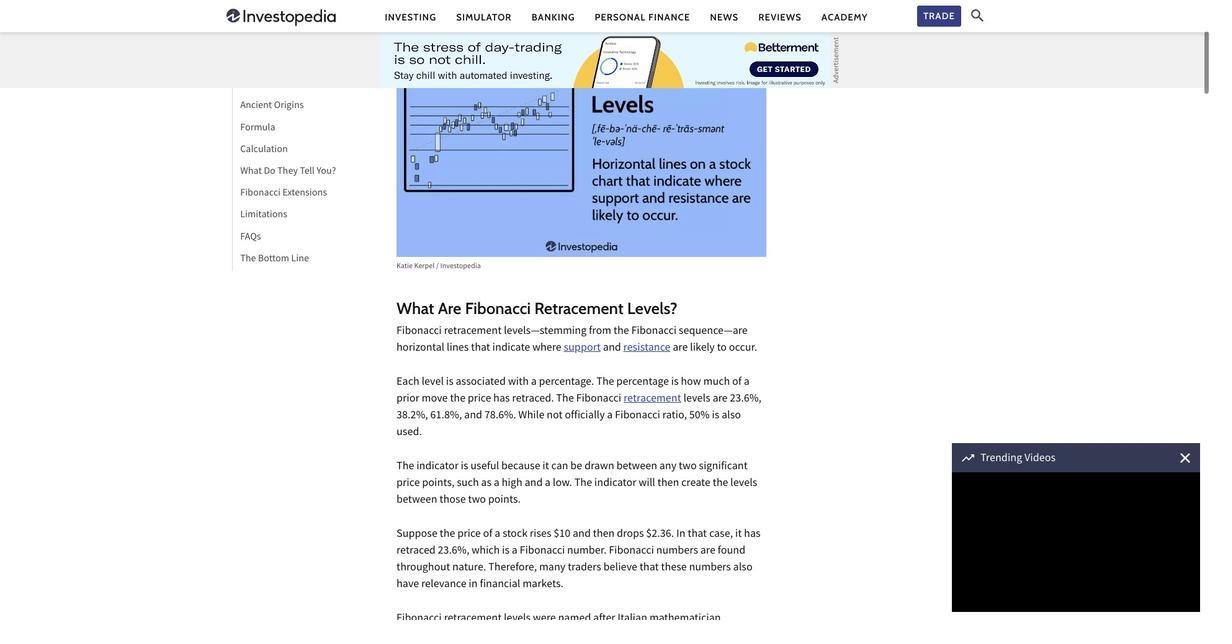 Task type: vqa. For each thing, say whether or not it's contained in the screenshot.
left Retracement
yes



Task type: locate. For each thing, give the bounding box(es) containing it.
a right much at the bottom right
[[744, 374, 750, 391]]

1 vertical spatial are
[[713, 391, 728, 408]]

fibonacci extensions
[[240, 186, 327, 201]]

0 vertical spatial of
[[733, 374, 742, 391]]

0 vertical spatial also
[[722, 408, 741, 425]]

1 vertical spatial then
[[593, 527, 615, 543]]

0 vertical spatial has
[[494, 391, 510, 408]]

23.6%, right 50%
[[730, 391, 762, 408]]

of left "stock"
[[483, 527, 493, 543]]

levels right retracement link
[[684, 391, 711, 408]]

lines
[[447, 340, 469, 357]]

also inside suppose the price of a stock rises $10 and then drops $2.36. in that case, it has retraced 23.6%, which is a fibonacci number. fibonacci numbers are found throughout nature. therefore, many traders believe that these numbers also have relevance in financial markets.
[[734, 560, 753, 577]]

academy
[[822, 11, 868, 23]]

$2.36.
[[647, 527, 675, 543]]

0 horizontal spatial what
[[240, 165, 262, 179]]

levels are 23.6%, 38.2%, 61.8%, and 78.6%. while not officially a fibonacci ratio, 50% is also used.
[[397, 391, 762, 442]]

formula
[[240, 121, 275, 136]]

are left found
[[701, 543, 716, 560]]

0 vertical spatial 23.6%,
[[730, 391, 762, 408]]

indicator
[[417, 459, 459, 476], [595, 476, 637, 492]]

levels inside the indicator is useful because it can be drawn between any two significant price points, such as a high and a low. the indicator will then create the levels between those two points.
[[731, 476, 758, 492]]

then
[[658, 476, 680, 492], [593, 527, 615, 543]]

then left drops
[[593, 527, 615, 543]]

1 horizontal spatial then
[[658, 476, 680, 492]]

the
[[240, 252, 256, 267], [597, 374, 615, 391], [557, 391, 574, 408], [397, 459, 414, 476], [575, 476, 592, 492]]

news
[[710, 11, 739, 23]]

1 horizontal spatial what
[[397, 299, 434, 318]]

1 vertical spatial also
[[734, 560, 753, 577]]

katie
[[397, 261, 413, 273]]

and inside the indicator is useful because it can be drawn between any two significant price points, such as a high and a low. the indicator will then create the levels between those two points.
[[525, 476, 543, 492]]

61.8%,
[[431, 408, 462, 425]]

0 vertical spatial retracement
[[283, 65, 336, 80]]

has left retraced.
[[494, 391, 510, 408]]

fibonacci
[[240, 65, 281, 80], [240, 186, 281, 201], [465, 299, 531, 318], [397, 324, 442, 340], [632, 324, 677, 340], [577, 391, 622, 408], [615, 408, 661, 425], [520, 543, 565, 560], [609, 543, 654, 560]]

numbers down "case,"
[[690, 560, 731, 577]]

what do they tell you? link
[[232, 161, 336, 183]]

with
[[508, 374, 529, 391]]

sequence—are
[[679, 324, 748, 340]]

/
[[436, 261, 439, 273]]

price left the points,
[[397, 476, 420, 492]]

the right "move"
[[450, 391, 466, 408]]

fibonacci inside each level is associated with a percentage. the percentage is how much of a prior move the price has retraced. the fibonacci
[[577, 391, 622, 408]]

each
[[397, 374, 420, 391]]

of
[[733, 374, 742, 391], [483, 527, 493, 543]]

what left do
[[240, 165, 262, 179]]

used.
[[397, 425, 422, 442]]

officially
[[565, 408, 605, 425]]

videos
[[1025, 451, 1056, 468]]

it right "case,"
[[736, 527, 742, 543]]

1 horizontal spatial has
[[745, 527, 761, 543]]

1 horizontal spatial two
[[679, 459, 697, 476]]

two right 'those'
[[468, 492, 486, 509]]

1 horizontal spatial it
[[736, 527, 742, 543]]

is right 50%
[[712, 408, 720, 425]]

drawn
[[585, 459, 615, 476]]

retracement up origins
[[283, 65, 336, 80]]

trending
[[981, 451, 1023, 468]]

1 horizontal spatial retracement
[[535, 299, 624, 318]]

and inside suppose the price of a stock rises $10 and then drops $2.36. in that case, it has retraced 23.6%, which is a fibonacci number. fibonacci numbers are found throughout nature. therefore, many traders believe that these numbers also have relevance in financial markets.
[[573, 527, 591, 543]]

price right '61.8%,'
[[468, 391, 491, 408]]

1 vertical spatial what
[[397, 299, 434, 318]]

reviews link
[[759, 11, 802, 24]]

0 horizontal spatial that
[[471, 340, 491, 357]]

and right the high
[[525, 476, 543, 492]]

horizontal
[[397, 340, 445, 357]]

level
[[422, 374, 444, 391]]

are inside levels are 23.6%, 38.2%, 61.8%, and 78.6%. while not officially a fibonacci ratio, 50% is also used.
[[713, 391, 728, 408]]

1 vertical spatial has
[[745, 527, 761, 543]]

1 vertical spatial price
[[397, 476, 420, 492]]

found
[[718, 543, 746, 560]]

will
[[639, 476, 656, 492]]

has inside suppose the price of a stock rises $10 and then drops $2.36. in that case, it has retraced 23.6%, which is a fibonacci number. fibonacci numbers are found throughout nature. therefore, many traders believe that these numbers also have relevance in financial markets.
[[745, 527, 761, 543]]

1 horizontal spatial of
[[733, 374, 742, 391]]

a left "stock"
[[495, 527, 501, 543]]

and right support
[[603, 340, 621, 357]]

0 horizontal spatial indicator
[[417, 459, 459, 476]]

it inside suppose the price of a stock rises $10 and then drops $2.36. in that case, it has retraced 23.6%, which is a fibonacci number. fibonacci numbers are found throughout nature. therefore, many traders believe that these numbers also have relevance in financial markets.
[[736, 527, 742, 543]]

it
[[543, 459, 549, 476], [736, 527, 742, 543]]

calculation
[[240, 143, 288, 158]]

low.
[[553, 476, 573, 492]]

what
[[240, 165, 262, 179], [397, 299, 434, 318]]

fibonacci retracement levels image
[[397, 11, 767, 257]]

a right with
[[531, 374, 537, 391]]

0 vertical spatial between
[[617, 459, 658, 476]]

23.6%,
[[730, 391, 762, 408], [438, 543, 470, 560]]

are left likely
[[673, 340, 688, 357]]

many
[[540, 560, 566, 577]]

calculation link
[[232, 140, 288, 161]]

ancient origins
[[240, 99, 304, 114]]

that inside fibonacci retracement levels—stemming from the fibonacci sequence—are horizontal lines that indicate where
[[471, 340, 491, 357]]

and
[[603, 340, 621, 357], [465, 408, 483, 425], [525, 476, 543, 492], [573, 527, 591, 543]]

associated
[[456, 374, 506, 391]]

the right create
[[713, 476, 729, 492]]

of right much at the bottom right
[[733, 374, 742, 391]]

0 vertical spatial then
[[658, 476, 680, 492]]

fibonacci inside levels are 23.6%, 38.2%, 61.8%, and 78.6%. while not officially a fibonacci ratio, 50% is also used.
[[615, 408, 661, 425]]

is inside suppose the price of a stock rises $10 and then drops $2.36. in that case, it has retraced 23.6%, which is a fibonacci number. fibonacci numbers are found throughout nature. therefore, many traders believe that these numbers also have relevance in financial markets.
[[502, 543, 510, 560]]

fibonacci retracement levels
[[240, 65, 336, 92]]

is right level
[[446, 374, 454, 391]]

the right from
[[614, 324, 629, 340]]

0 horizontal spatial retracement
[[283, 65, 336, 80]]

academy link
[[822, 11, 868, 24]]

retracement up from
[[535, 299, 624, 318]]

line
[[291, 252, 309, 267]]

0 horizontal spatial two
[[468, 492, 486, 509]]

0 vertical spatial retracement
[[444, 324, 502, 340]]

a right officially
[[607, 408, 613, 425]]

the right the suppose at the bottom left of the page
[[440, 527, 455, 543]]

do
[[264, 165, 276, 179]]

indicator up 'those'
[[417, 459, 459, 476]]

price inside suppose the price of a stock rises $10 and then drops $2.36. in that case, it has retraced 23.6%, which is a fibonacci number. fibonacci numbers are found throughout nature. therefore, many traders believe that these numbers also have relevance in financial markets.
[[458, 527, 481, 543]]

1 horizontal spatial between
[[617, 459, 658, 476]]

between left any
[[617, 459, 658, 476]]

0 vertical spatial what
[[240, 165, 262, 179]]

likely
[[690, 340, 715, 357]]

retracement left 50%
[[624, 391, 682, 408]]

fibonacci retracement levels link
[[232, 62, 359, 96]]

23.6%, left the which
[[438, 543, 470, 560]]

levels right create
[[731, 476, 758, 492]]

and right '61.8%,'
[[465, 408, 483, 425]]

0 horizontal spatial it
[[543, 459, 549, 476]]

that right in
[[688, 527, 707, 543]]

while
[[519, 408, 545, 425]]

trending image
[[962, 454, 975, 462]]

retracement inside fibonacci retracement levels
[[283, 65, 336, 80]]

1 vertical spatial levels
[[731, 476, 758, 492]]

formula link
[[232, 118, 275, 140]]

simulator link
[[456, 11, 512, 24]]

retracement down 'are'
[[444, 324, 502, 340]]

price
[[468, 391, 491, 408], [397, 476, 420, 492], [458, 527, 481, 543]]

1 vertical spatial 23.6%,
[[438, 543, 470, 560]]

1 vertical spatial between
[[397, 492, 438, 509]]

limitations
[[240, 208, 287, 223]]

1 horizontal spatial retracement
[[624, 391, 682, 408]]

search image
[[972, 9, 984, 22]]

0 horizontal spatial 23.6%,
[[438, 543, 470, 560]]

is left useful
[[461, 459, 469, 476]]

2 vertical spatial are
[[701, 543, 716, 560]]

stock
[[503, 527, 528, 543]]

nature.
[[453, 560, 486, 577]]

is right the which
[[502, 543, 510, 560]]

what left 'are'
[[397, 299, 434, 318]]

has right "case,"
[[745, 527, 761, 543]]

between up the suppose at the bottom left of the page
[[397, 492, 438, 509]]

that right lines
[[471, 340, 491, 357]]

0 vertical spatial price
[[468, 391, 491, 408]]

then right the will
[[658, 476, 680, 492]]

0 vertical spatial levels
[[684, 391, 711, 408]]

1 vertical spatial of
[[483, 527, 493, 543]]

then inside suppose the price of a stock rises $10 and then drops $2.36. in that case, it has retraced 23.6%, which is a fibonacci number. fibonacci numbers are found throughout nature. therefore, many traders believe that these numbers also have relevance in financial markets.
[[593, 527, 615, 543]]

1 vertical spatial retracement
[[624, 391, 682, 408]]

much
[[704, 374, 730, 391]]

0 vertical spatial it
[[543, 459, 549, 476]]

0 horizontal spatial levels
[[684, 391, 711, 408]]

1 horizontal spatial levels
[[731, 476, 758, 492]]

numbers
[[657, 543, 699, 560], [690, 560, 731, 577]]

suppose the price of a stock rises $10 and then drops $2.36. in that case, it has retraced 23.6%, which is a fibonacci number. fibonacci numbers are found throughout nature. therefore, many traders believe that these numbers also have relevance in financial markets.
[[397, 527, 761, 594]]

trending videos
[[981, 451, 1056, 468]]

1 vertical spatial retracement
[[535, 299, 624, 318]]

0 horizontal spatial of
[[483, 527, 493, 543]]

support and resistance are likely to occur.
[[564, 340, 758, 357]]

markets.
[[523, 577, 564, 594]]

what for what are fibonacci retracement levels?
[[397, 299, 434, 318]]

0 horizontal spatial retracement
[[444, 324, 502, 340]]

0 vertical spatial that
[[471, 340, 491, 357]]

price up nature.
[[458, 527, 481, 543]]

bottom
[[258, 252, 289, 267]]

a right as
[[494, 476, 500, 492]]

2 horizontal spatial that
[[688, 527, 707, 543]]

1 vertical spatial it
[[736, 527, 742, 543]]

high
[[502, 476, 523, 492]]

how
[[681, 374, 702, 391]]

number.
[[568, 543, 607, 560]]

0 horizontal spatial then
[[593, 527, 615, 543]]

are right 50%
[[713, 391, 728, 408]]

what are fibonacci retracement levels?
[[397, 299, 678, 318]]

indicator left the will
[[595, 476, 637, 492]]

two right any
[[679, 459, 697, 476]]

and right $10
[[573, 527, 591, 543]]

investopedia homepage image
[[227, 7, 336, 27]]

0 horizontal spatial has
[[494, 391, 510, 408]]

finance
[[649, 11, 691, 23]]

1 horizontal spatial 23.6%,
[[730, 391, 762, 408]]

2 vertical spatial price
[[458, 527, 481, 543]]

it left can
[[543, 459, 549, 476]]

that left these in the bottom of the page
[[640, 560, 659, 577]]

then inside the indicator is useful because it can be drawn between any two significant price points, such as a high and a low. the indicator will then create the levels between those two points.
[[658, 476, 680, 492]]

1 horizontal spatial that
[[640, 560, 659, 577]]



Task type: describe. For each thing, give the bounding box(es) containing it.
suppose
[[397, 527, 438, 543]]

rises
[[530, 527, 552, 543]]

not
[[547, 408, 563, 425]]

of inside suppose the price of a stock rises $10 and then drops $2.36. in that case, it has retraced 23.6%, which is a fibonacci number. fibonacci numbers are found throughout nature. therefore, many traders believe that these numbers also have relevance in financial markets.
[[483, 527, 493, 543]]

the inside each level is associated with a percentage. the percentage is how much of a prior move the price has retraced. the fibonacci
[[450, 391, 466, 408]]

retraced
[[397, 543, 436, 560]]

what do they tell you?
[[240, 165, 336, 179]]

these
[[661, 560, 687, 577]]

points,
[[422, 476, 455, 492]]

2 vertical spatial that
[[640, 560, 659, 577]]

it inside the indicator is useful because it can be drawn between any two significant price points, such as a high and a low. the indicator will then create the levels between those two points.
[[543, 459, 549, 476]]

a left low.
[[545, 476, 551, 492]]

indicate
[[493, 340, 530, 357]]

levels
[[240, 77, 267, 92]]

of inside each level is associated with a percentage. the percentage is how much of a prior move the price has retraced. the fibonacci
[[733, 374, 742, 391]]

numbers left "case,"
[[657, 543, 699, 560]]

can
[[552, 459, 569, 476]]

simulator
[[456, 11, 512, 23]]

believe
[[604, 560, 638, 577]]

personal
[[595, 11, 646, 23]]

resistance link
[[624, 340, 671, 357]]

a right the which
[[512, 543, 518, 560]]

prior
[[397, 391, 420, 408]]

78.6%.
[[485, 408, 516, 425]]

are inside suppose the price of a stock rises $10 and then drops $2.36. in that case, it has retraced 23.6%, which is a fibonacci number. fibonacci numbers are found throughout nature. therefore, many traders believe that these numbers also have relevance in financial markets.
[[701, 543, 716, 560]]

banking link
[[532, 11, 575, 24]]

the inside suppose the price of a stock rises $10 and then drops $2.36. in that case, it has retraced 23.6%, which is a fibonacci number. fibonacci numbers are found throughout nature. therefore, many traders believe that these numbers also have relevance in financial markets.
[[440, 527, 455, 543]]

the inside the bottom line 'link'
[[240, 252, 256, 267]]

you?
[[317, 165, 336, 179]]

useful
[[471, 459, 500, 476]]

personal finance
[[595, 11, 691, 23]]

has inside each level is associated with a percentage. the percentage is how much of a prior move the price has retraced. the fibonacci
[[494, 391, 510, 408]]

also inside levels are 23.6%, 38.2%, 61.8%, and 78.6%. while not officially a fibonacci ratio, 50% is also used.
[[722, 408, 741, 425]]

advertisement element
[[379, 32, 831, 88]]

banking
[[532, 11, 575, 23]]

price inside each level is associated with a percentage. the percentage is how much of a prior move the price has retraced. the fibonacci
[[468, 391, 491, 408]]

to
[[717, 340, 727, 357]]

38.2%,
[[397, 408, 428, 425]]

percentage
[[617, 374, 669, 391]]

is inside levels are 23.6%, 38.2%, 61.8%, and 78.6%. while not officially a fibonacci ratio, 50% is also used.
[[712, 408, 720, 425]]

relevance
[[422, 577, 467, 594]]

as
[[481, 476, 492, 492]]

where
[[533, 340, 562, 357]]

are
[[438, 299, 462, 318]]

therefore,
[[489, 560, 537, 577]]

fibonacci retracement levels—stemming from the fibonacci sequence—are horizontal lines that indicate where
[[397, 324, 748, 357]]

0 vertical spatial are
[[673, 340, 688, 357]]

any
[[660, 459, 677, 476]]

ratio,
[[663, 408, 687, 425]]

retracement link
[[624, 391, 682, 408]]

the inside the indicator is useful because it can be drawn between any two significant price points, such as a high and a low. the indicator will then create the levels between those two points.
[[713, 476, 729, 492]]

occur.
[[729, 340, 758, 357]]

percentage.
[[539, 374, 595, 391]]

be
[[571, 459, 583, 476]]

throughout
[[397, 560, 450, 577]]

tell
[[300, 165, 315, 179]]

significant
[[699, 459, 748, 476]]

support link
[[564, 340, 601, 357]]

such
[[457, 476, 479, 492]]

ancient origins link
[[232, 96, 304, 118]]

personal finance link
[[595, 11, 691, 24]]

kerpel
[[414, 261, 435, 273]]

what for what do they tell you?
[[240, 165, 262, 179]]

they
[[278, 165, 298, 179]]

from
[[589, 324, 612, 340]]

those
[[440, 492, 466, 509]]

levels—stemming
[[504, 324, 587, 340]]

fibonacci inside fibonacci retracement levels
[[240, 65, 281, 80]]

is left how
[[672, 374, 679, 391]]

limitations link
[[232, 205, 287, 227]]

1 horizontal spatial indicator
[[595, 476, 637, 492]]

close image
[[1181, 453, 1191, 463]]

katie kerpel / investopedia
[[397, 261, 481, 273]]

investing link
[[385, 11, 437, 24]]

traders
[[568, 560, 602, 577]]

faqs link
[[232, 227, 261, 249]]

levels inside levels are 23.6%, 38.2%, 61.8%, and 78.6%. while not officially a fibonacci ratio, 50% is also used.
[[684, 391, 711, 408]]

a inside levels are 23.6%, 38.2%, 61.8%, and 78.6%. while not officially a fibonacci ratio, 50% is also used.
[[607, 408, 613, 425]]

ancient
[[240, 99, 272, 114]]

support
[[564, 340, 601, 357]]

$10
[[554, 527, 571, 543]]

the indicator is useful because it can be drawn between any two significant price points, such as a high and a low. the indicator will then create the levels between those two points.
[[397, 459, 758, 509]]

price inside the indicator is useful because it can be drawn between any two significant price points, such as a high and a low. the indicator will then create the levels between those two points.
[[397, 476, 420, 492]]

reviews
[[759, 11, 802, 23]]

have
[[397, 577, 419, 594]]

1 vertical spatial that
[[688, 527, 707, 543]]

1 vertical spatial two
[[468, 492, 486, 509]]

financial
[[480, 577, 521, 594]]

in
[[677, 527, 686, 543]]

0 horizontal spatial between
[[397, 492, 438, 509]]

fibonacci extensions link
[[232, 183, 327, 205]]

move
[[422, 391, 448, 408]]

retracement inside fibonacci retracement levels—stemming from the fibonacci sequence—are horizontal lines that indicate where
[[444, 324, 502, 340]]

in
[[469, 577, 478, 594]]

50%
[[690, 408, 710, 425]]

0 vertical spatial two
[[679, 459, 697, 476]]

create
[[682, 476, 711, 492]]

and inside levels are 23.6%, 38.2%, 61.8%, and 78.6%. while not officially a fibonacci ratio, 50% is also used.
[[465, 408, 483, 425]]

resistance
[[624, 340, 671, 357]]

23.6%, inside levels are 23.6%, 38.2%, 61.8%, and 78.6%. while not officially a fibonacci ratio, 50% is also used.
[[730, 391, 762, 408]]

is inside the indicator is useful because it can be drawn between any two significant price points, such as a high and a low. the indicator will then create the levels between those two points.
[[461, 459, 469, 476]]

the bottom line link
[[232, 249, 309, 271]]

the inside fibonacci retracement levels—stemming from the fibonacci sequence—are horizontal lines that indicate where
[[614, 324, 629, 340]]

faqs
[[240, 230, 261, 245]]

23.6%, inside suppose the price of a stock rises $10 and then drops $2.36. in that case, it has retraced 23.6%, which is a fibonacci number. fibonacci numbers are found throughout nature. therefore, many traders believe that these numbers also have relevance in financial markets.
[[438, 543, 470, 560]]

news link
[[710, 11, 739, 24]]



